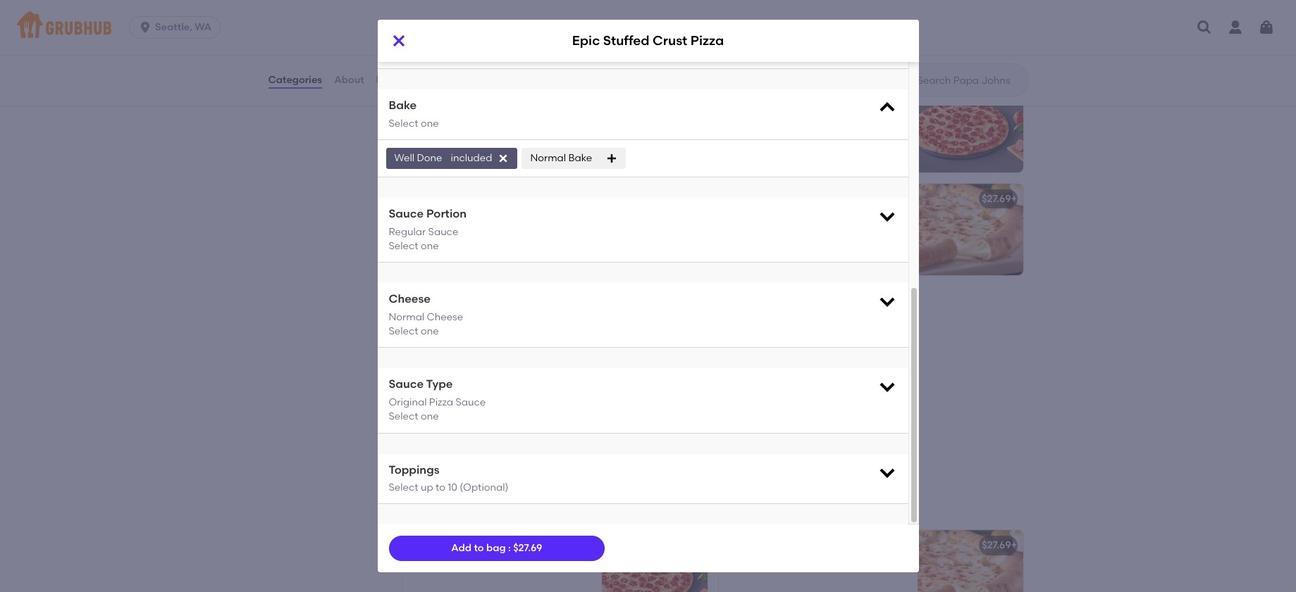Task type: vqa. For each thing, say whether or not it's contained in the screenshot.
Fresh Roll
no



Task type: locate. For each thing, give the bounding box(es) containing it.
2 shaq-a-roni pizza from the top
[[411, 540, 500, 552]]

sauce up original
[[389, 378, 424, 392]]

epic stuffed crust pizza button
[[402, 379, 709, 470]]

select down regular
[[389, 240, 419, 252]]

epic stuffed crust pizza image
[[918, 184, 1023, 276], [603, 379, 709, 470], [918, 531, 1023, 593]]

1 vertical spatial epic stuffed crust pizza
[[727, 193, 842, 205]]

one inside sauce portion regular sauce select one
[[421, 240, 439, 252]]

select up 'well'
[[389, 118, 419, 130]]

bake inside bake select one
[[389, 99, 417, 112]]

0 horizontal spatial included
[[451, 152, 492, 164]]

3 select from the top
[[389, 240, 419, 252]]

1 horizontal spatial $19.29
[[983, 90, 1011, 102]]

roni left bag
[[451, 540, 473, 552]]

reviews button
[[375, 55, 416, 106]]

1 shaq-a-roni pizza from the top
[[411, 193, 500, 205]]

bag
[[486, 543, 506, 555]]

1 horizontal spatial epic stuffed crust pizza
[[572, 33, 724, 49]]

original
[[389, 397, 427, 409]]

1 horizontal spatial $19.29 +
[[983, 90, 1017, 102]]

1 vertical spatial $19.29
[[667, 193, 695, 205]]

0 horizontal spatial $19.29 +
[[667, 193, 701, 205]]

roni inside button
[[451, 540, 473, 552]]

select down original
[[389, 411, 419, 423]]

2 vertical spatial epic stuffed crust pizza
[[410, 391, 525, 403]]

:
[[508, 543, 511, 555]]

2 select from the top
[[389, 118, 419, 130]]

shaq-a-roni pizza
[[411, 193, 500, 205], [411, 540, 500, 552]]

5 one from the top
[[421, 411, 439, 423]]

reviews
[[376, 74, 415, 86]]

pizza
[[691, 33, 724, 49], [491, 90, 516, 102], [475, 193, 500, 205], [817, 193, 842, 205], [500, 391, 525, 403], [429, 397, 453, 409], [475, 540, 500, 552]]

0 horizontal spatial epic
[[410, 391, 431, 403]]

stuffed
[[603, 33, 650, 49], [751, 193, 786, 205], [433, 391, 469, 403]]

2 vertical spatial normal
[[389, 312, 425, 323]]

1 cut from the left
[[411, 44, 428, 56]]

1 roni from the top
[[451, 193, 473, 205]]

1 vertical spatial bake
[[569, 152, 592, 164]]

cut for no cut
[[411, 44, 428, 56]]

clean
[[617, 44, 646, 56]]

+
[[1011, 90, 1017, 102], [695, 193, 701, 205], [1011, 193, 1017, 205], [1011, 540, 1017, 552]]

0 vertical spatial to
[[436, 482, 446, 494]]

seattle, wa button
[[129, 16, 226, 39]]

toppings
[[389, 464, 440, 477]]

select up no
[[389, 9, 419, 21]]

2 shaq- from the top
[[411, 540, 441, 552]]

select up most
[[389, 326, 419, 338]]

a- for 'shaq-a-roni pizza' image to the middle
[[441, 193, 451, 205]]

5 select from the top
[[389, 411, 419, 423]]

svg image
[[1196, 19, 1213, 36], [138, 20, 152, 35], [680, 45, 691, 56], [877, 98, 897, 118], [877, 207, 897, 226], [877, 463, 897, 483]]

cheese
[[389, 293, 431, 306], [427, 312, 463, 323]]

1 horizontal spatial cut
[[648, 44, 666, 56]]

select
[[389, 9, 419, 21], [389, 118, 419, 130], [389, 240, 419, 252], [389, 326, 419, 338], [389, 411, 419, 423], [389, 482, 419, 494]]

2 horizontal spatial epic stuffed crust pizza
[[727, 193, 842, 205]]

0 vertical spatial shaq-a-roni pizza
[[411, 193, 500, 205]]

6 select from the top
[[389, 482, 419, 494]]

a-
[[441, 193, 451, 205], [441, 540, 451, 552]]

Search Papa Johns search field
[[916, 74, 1024, 87]]

1 one from the top
[[421, 9, 439, 21]]

$19.29 +
[[983, 90, 1017, 102], [667, 193, 701, 205]]

featured
[[400, 498, 467, 516]]

seattle, wa
[[155, 21, 211, 33]]

1 vertical spatial $19.29 +
[[667, 193, 701, 205]]

to
[[436, 482, 446, 494], [474, 543, 484, 555]]

cut for normal cut
[[751, 44, 768, 56]]

shaq-a-roni pizza down featured selection
[[411, 540, 500, 552]]

$27.69
[[982, 193, 1011, 205], [982, 540, 1011, 552], [513, 543, 542, 555]]

1 horizontal spatial normal
[[530, 152, 566, 164]]

roni
[[451, 193, 473, 205], [451, 540, 473, 552]]

1 vertical spatial shaq-a-roni pizza image
[[602, 184, 707, 276]]

most
[[400, 355, 423, 367]]

shaq- inside button
[[411, 540, 441, 552]]

2 a- from the top
[[441, 540, 451, 552]]

cheese up best
[[389, 293, 431, 306]]

one down original
[[421, 411, 439, 423]]

2 horizontal spatial crust
[[788, 193, 814, 205]]

$19.29 + for 'shaq-a-roni pizza' image to the middle
[[667, 193, 701, 205]]

1 vertical spatial cheese
[[427, 312, 463, 323]]

svg image
[[1258, 19, 1275, 36], [390, 32, 407, 49], [585, 45, 596, 56], [498, 153, 509, 164], [606, 153, 618, 164], [877, 292, 897, 312], [877, 377, 897, 397]]

featured selection
[[400, 498, 540, 516]]

sauce down portion
[[428, 226, 459, 238]]

0 vertical spatial epic stuffed crust pizza
[[572, 33, 724, 49]]

0 horizontal spatial bake
[[389, 99, 417, 112]]

1 horizontal spatial epic
[[572, 33, 600, 49]]

select inside sauce portion regular sauce select one
[[389, 240, 419, 252]]

2 horizontal spatial cut
[[751, 44, 768, 56]]

2 vertical spatial stuffed
[[433, 391, 469, 403]]

1 vertical spatial roni
[[451, 540, 473, 552]]

0 vertical spatial $27.69 +
[[982, 193, 1017, 205]]

2 vertical spatial epic
[[410, 391, 431, 403]]

one up ordered
[[421, 326, 439, 338]]

0 vertical spatial a-
[[441, 193, 451, 205]]

shaq-a-roni pizza image
[[918, 81, 1023, 173], [602, 184, 707, 276], [602, 531, 707, 593]]

sauce
[[389, 207, 424, 221], [428, 226, 459, 238], [389, 378, 424, 392], [456, 397, 486, 409]]

1 vertical spatial included
[[451, 152, 492, 164]]

2 one from the top
[[421, 118, 439, 130]]

0 vertical spatial normal
[[712, 44, 748, 56]]

shaq- up portion
[[411, 193, 441, 205]]

svg image inside "seattle, wa" button
[[138, 20, 152, 35]]

epic
[[572, 33, 600, 49], [727, 193, 748, 205], [410, 391, 431, 403]]

0 horizontal spatial cut
[[411, 44, 428, 56]]

bake
[[389, 99, 417, 112], [569, 152, 592, 164]]

3 one from the top
[[421, 240, 439, 252]]

shaq-a-roni pizza inside button
[[411, 540, 500, 552]]

0 vertical spatial bake
[[389, 99, 417, 112]]

the meats pizza image
[[602, 0, 707, 70]]

3 cut from the left
[[751, 44, 768, 56]]

1 vertical spatial shaq-a-roni pizza
[[411, 540, 500, 552]]

one inside sauce type original pizza sauce select one
[[421, 411, 439, 423]]

2 cut from the left
[[648, 44, 666, 56]]

to left bag
[[474, 543, 484, 555]]

about button
[[334, 55, 365, 106]]

0 vertical spatial $19.29 +
[[983, 90, 1017, 102]]

$19.29 + for the topmost 'shaq-a-roni pizza' image
[[983, 90, 1017, 102]]

categories
[[268, 74, 322, 86]]

0 vertical spatial $19.29
[[983, 90, 1011, 102]]

sauce down on
[[456, 397, 486, 409]]

1 vertical spatial stuffed
[[751, 193, 786, 205]]

cut
[[411, 44, 428, 56], [648, 44, 666, 56], [751, 44, 768, 56]]

best
[[400, 336, 433, 353]]

$19.29
[[983, 90, 1011, 102], [667, 193, 695, 205]]

no cut
[[394, 44, 428, 56]]

about
[[334, 74, 364, 86]]

1 horizontal spatial included
[[538, 44, 579, 56]]

regular
[[389, 226, 426, 238]]

crust
[[653, 33, 688, 49], [788, 193, 814, 205], [471, 391, 497, 403]]

to left "10"
[[436, 482, 446, 494]]

a- down the featured
[[441, 540, 451, 552]]

1 vertical spatial crust
[[788, 193, 814, 205]]

0 vertical spatial roni
[[451, 193, 473, 205]]

cut for clean cut
[[648, 44, 666, 56]]

a- inside button
[[441, 540, 451, 552]]

normal
[[712, 44, 748, 56], [530, 152, 566, 164], [389, 312, 425, 323]]

selection
[[471, 498, 540, 516]]

0 horizontal spatial stuffed
[[433, 391, 469, 403]]

4 select from the top
[[389, 326, 419, 338]]

shaq- left add
[[411, 540, 441, 552]]

a- up portion
[[441, 193, 451, 205]]

epic inside epic stuffed crust pizza button
[[410, 391, 431, 403]]

0 vertical spatial crust
[[653, 33, 688, 49]]

a- for 'shaq-a-roni pizza' image to the bottom
[[441, 540, 451, 552]]

1 $27.69 + from the top
[[982, 193, 1017, 205]]

1 vertical spatial shaq-
[[411, 540, 441, 552]]

1 a- from the top
[[441, 193, 451, 205]]

1 vertical spatial a-
[[441, 540, 451, 552]]

10
[[448, 482, 458, 494]]

0 horizontal spatial crust
[[471, 391, 497, 403]]

on
[[466, 355, 478, 367]]

cheese up the sellers
[[427, 312, 463, 323]]

1 horizontal spatial crust
[[653, 33, 688, 49]]

add to bag : $27.69
[[451, 543, 542, 555]]

2 roni from the top
[[451, 540, 473, 552]]

0 vertical spatial cheese
[[389, 293, 431, 306]]

included
[[538, 44, 579, 56], [451, 152, 492, 164]]

1 vertical spatial $27.69 +
[[982, 540, 1017, 552]]

0 horizontal spatial to
[[436, 482, 446, 494]]

one up no cut
[[421, 9, 439, 21]]

type
[[426, 378, 453, 392]]

2 horizontal spatial epic
[[727, 193, 748, 205]]

one down super
[[421, 118, 439, 130]]

1 horizontal spatial stuffed
[[603, 33, 650, 49]]

roni up portion
[[451, 193, 473, 205]]

1 vertical spatial epic
[[727, 193, 748, 205]]

0 vertical spatial epic stuffed crust pizza image
[[918, 184, 1023, 276]]

0 horizontal spatial normal
[[389, 312, 425, 323]]

2 horizontal spatial normal
[[712, 44, 748, 56]]

0 vertical spatial stuffed
[[603, 33, 650, 49]]

4 one from the top
[[421, 326, 439, 338]]

shaq-
[[411, 193, 441, 205], [411, 540, 441, 552]]

hawaiian
[[442, 90, 489, 102]]

0 horizontal spatial epic stuffed crust pizza
[[410, 391, 525, 403]]

ordered
[[425, 355, 464, 367]]

$27.69 +
[[982, 193, 1017, 205], [982, 540, 1017, 552]]

2 vertical spatial crust
[[471, 391, 497, 403]]

1 vertical spatial to
[[474, 543, 484, 555]]

up
[[421, 482, 433, 494]]

svg image inside main navigation navigation
[[1258, 19, 1275, 36]]

1 vertical spatial normal
[[530, 152, 566, 164]]

clean cut
[[617, 44, 666, 56]]

1 vertical spatial epic stuffed crust pizza image
[[603, 379, 709, 470]]

one
[[421, 9, 439, 21], [421, 118, 439, 130], [421, 240, 439, 252], [421, 326, 439, 338], [421, 411, 439, 423]]

shaq-a-roni pizza up portion
[[411, 193, 500, 205]]

one down regular
[[421, 240, 439, 252]]

1 select from the top
[[389, 9, 419, 21]]

(optional)
[[460, 482, 509, 494]]

super
[[411, 90, 440, 102]]

epic stuffed crust pizza
[[572, 33, 724, 49], [727, 193, 842, 205], [410, 391, 525, 403]]

select inside cheese normal cheese select one
[[389, 326, 419, 338]]

select down "toppings"
[[389, 482, 419, 494]]

0 vertical spatial shaq-
[[411, 193, 441, 205]]



Task type: describe. For each thing, give the bounding box(es) containing it.
shaq-a-roni pizza button
[[403, 531, 707, 593]]

best sellers most ordered on grubhub
[[400, 336, 523, 367]]

normal bake
[[530, 152, 592, 164]]

super hawaiian pizza button
[[403, 81, 707, 173]]

2 vertical spatial epic stuffed crust pizza image
[[918, 531, 1023, 593]]

well done
[[394, 152, 442, 164]]

1 shaq- from the top
[[411, 193, 441, 205]]

select one
[[389, 9, 439, 21]]

select inside sauce type original pizza sauce select one
[[389, 411, 419, 423]]

search icon image
[[895, 72, 912, 89]]

toppings select up to 10 (optional)
[[389, 464, 509, 494]]

done
[[417, 152, 442, 164]]

super hawaiian pizza image
[[602, 81, 707, 173]]

0 vertical spatial epic
[[572, 33, 600, 49]]

the works pizza image
[[918, 0, 1023, 70]]

sauce type original pizza sauce select one
[[389, 378, 486, 423]]

pizza inside sauce type original pizza sauce select one
[[429, 397, 453, 409]]

2 $27.69 + from the top
[[982, 540, 1017, 552]]

0 horizontal spatial $19.29
[[667, 193, 695, 205]]

stuffed inside epic stuffed crust pizza button
[[433, 391, 469, 403]]

one inside cheese normal cheese select one
[[421, 326, 439, 338]]

cheese normal cheese select one
[[389, 293, 463, 338]]

normal cut
[[712, 44, 768, 56]]

select inside toppings select up to 10 (optional)
[[389, 482, 419, 494]]

well
[[394, 152, 415, 164]]

sellers
[[436, 336, 485, 353]]

roni for 'shaq-a-roni pizza' image to the bottom
[[451, 540, 473, 552]]

wa
[[195, 21, 211, 33]]

to inside toppings select up to 10 (optional)
[[436, 482, 446, 494]]

grubhub
[[481, 355, 523, 367]]

bake select one
[[389, 99, 439, 130]]

portion
[[426, 207, 467, 221]]

roni for 'shaq-a-roni pizza' image to the middle
[[451, 193, 473, 205]]

no
[[394, 44, 408, 56]]

categories button
[[268, 55, 323, 106]]

0 vertical spatial included
[[538, 44, 579, 56]]

0 vertical spatial shaq-a-roni pizza image
[[918, 81, 1023, 173]]

crust inside button
[[471, 391, 497, 403]]

sauce up regular
[[389, 207, 424, 221]]

2 vertical spatial shaq-a-roni pizza image
[[602, 531, 707, 593]]

2 horizontal spatial stuffed
[[751, 193, 786, 205]]

select inside bake select one
[[389, 118, 419, 130]]

normal inside cheese normal cheese select one
[[389, 312, 425, 323]]

add
[[451, 543, 472, 555]]

seattle,
[[155, 21, 192, 33]]

1 horizontal spatial bake
[[569, 152, 592, 164]]

main navigation navigation
[[0, 0, 1297, 55]]

one inside bake select one
[[421, 118, 439, 130]]

super hawaiian pizza
[[411, 90, 516, 102]]

1 horizontal spatial to
[[474, 543, 484, 555]]

normal for normal bake
[[530, 152, 566, 164]]

epic stuffed crust pizza inside button
[[410, 391, 525, 403]]

pizza inside button
[[500, 391, 525, 403]]

normal for normal cut
[[712, 44, 748, 56]]

sauce portion regular sauce select one
[[389, 207, 467, 252]]



